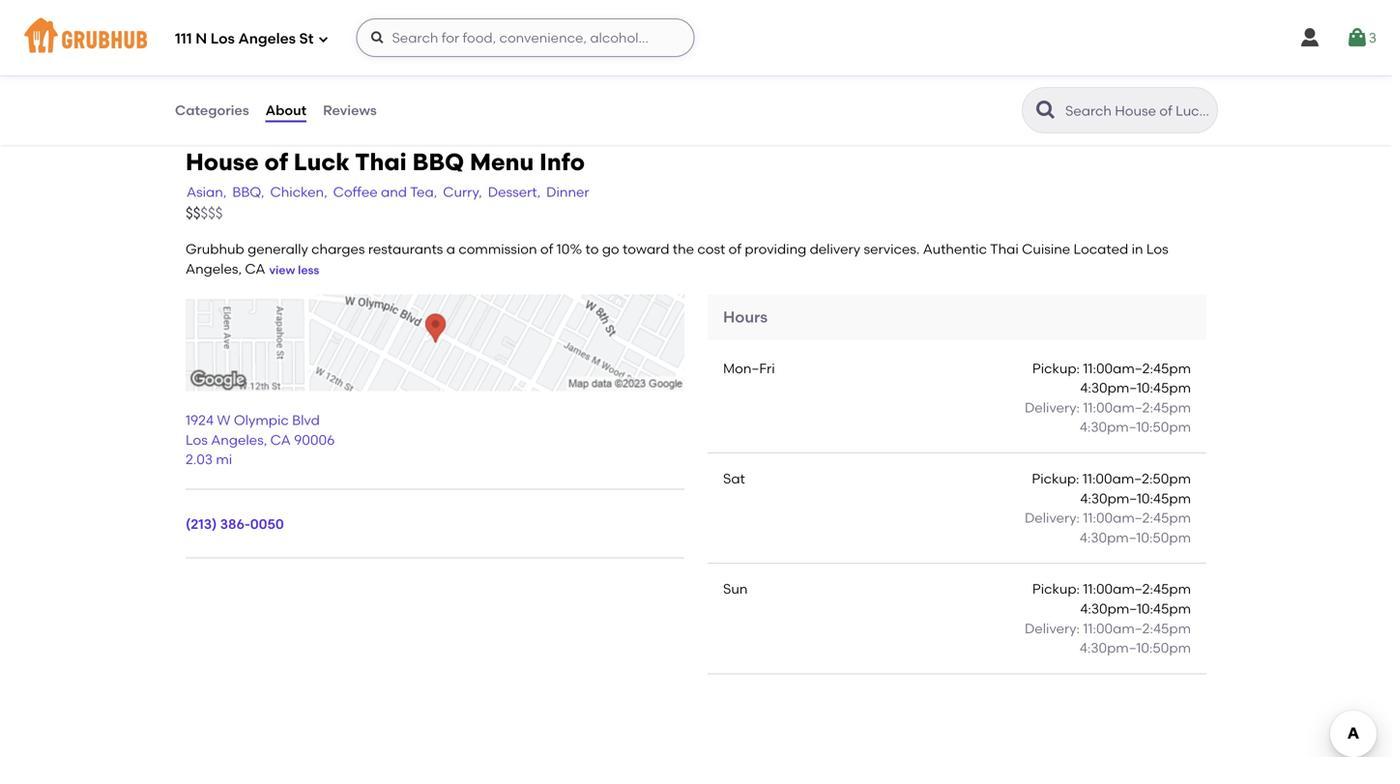 Task type: locate. For each thing, give the bounding box(es) containing it.
thai up coffee and tea, button
[[355, 148, 407, 176]]

1 vertical spatial thai
[[991, 241, 1019, 257]]

of up the chicken,
[[265, 148, 288, 176]]

4:30pm–10:50pm inside pickup: 11:00am–2:50pm 4:30pm–10:45pm delivery: 11:00am–2:45pm 4:30pm–10:50pm
[[1080, 529, 1192, 546]]

los inside delivery services. authentic thai cuisine located in los angeles, ca
[[1147, 241, 1169, 257]]

1924
[[186, 412, 214, 429]]

1 vertical spatial 4:30pm–10:45pm
[[1081, 490, 1192, 507]]

4:30pm–10:50pm for mon–fri
[[1080, 419, 1192, 435]]

delivery: inside pickup: 11:00am–2:50pm 4:30pm–10:45pm delivery: 11:00am–2:45pm 4:30pm–10:50pm
[[1025, 510, 1080, 526]]

toward
[[623, 241, 670, 257]]

4 11:00am–2:45pm from the top
[[1084, 581, 1192, 597]]

ca inside delivery services. authentic thai cuisine located in los angeles, ca
[[245, 261, 265, 277]]

n
[[196, 30, 207, 48]]

providing
[[745, 241, 807, 257]]

of
[[265, 148, 288, 176], [541, 241, 554, 257], [729, 241, 742, 257]]

chicken, button
[[269, 181, 329, 203]]

1 vertical spatial pickup:
[[1032, 471, 1080, 487]]

pickup: for sat
[[1032, 471, 1080, 487]]

0 vertical spatial pickup:
[[1033, 360, 1080, 377]]

1 horizontal spatial los
[[211, 30, 235, 48]]

grubhub
[[186, 241, 244, 257]]

1 delivery: from the top
[[1025, 399, 1080, 416]]

0 horizontal spatial thai
[[355, 148, 407, 176]]

angeles,
[[186, 261, 242, 277]]

los inside main navigation navigation
[[211, 30, 235, 48]]

sun
[[724, 581, 748, 597]]

0 horizontal spatial los
[[186, 432, 208, 448]]

thai inside delivery services. authentic thai cuisine located in los angeles, ca
[[991, 241, 1019, 257]]

2 pickup: from the top
[[1032, 471, 1080, 487]]

asian,
[[187, 184, 227, 200]]

ca right the , at the left bottom of page
[[270, 432, 291, 448]]

3 pickup: from the top
[[1033, 581, 1080, 597]]

pickup: for sun
[[1033, 581, 1080, 597]]

view less
[[269, 263, 319, 277]]

less
[[298, 263, 319, 277]]

ca inside the 1924 w olympic blvd los angeles , ca 90006 2.03 mi
[[270, 432, 291, 448]]

4:30pm–10:50pm
[[1080, 419, 1192, 435], [1080, 529, 1192, 546], [1080, 640, 1192, 656]]

1 4:30pm–10:45pm from the top
[[1081, 380, 1192, 396]]

delivery:
[[1025, 399, 1080, 416], [1025, 510, 1080, 526], [1025, 620, 1080, 637]]

1 vertical spatial delivery:
[[1025, 510, 1080, 526]]

ca left view
[[245, 261, 265, 277]]

delivery: for sun
[[1025, 620, 1080, 637]]

los up 2.03
[[186, 432, 208, 448]]

2 vertical spatial pickup:
[[1033, 581, 1080, 597]]

svg image
[[1299, 26, 1322, 49], [370, 30, 385, 45], [318, 33, 329, 45]]

0 vertical spatial angeles
[[238, 30, 296, 48]]

1 vertical spatial angeles
[[211, 432, 264, 448]]

thai for luck
[[355, 148, 407, 176]]

4:30pm–10:45pm inside pickup: 11:00am–2:50pm 4:30pm–10:45pm delivery: 11:00am–2:45pm 4:30pm–10:50pm
[[1081, 490, 1192, 507]]

11:00am–2:45pm inside pickup: 11:00am–2:50pm 4:30pm–10:45pm delivery: 11:00am–2:45pm 4:30pm–10:50pm
[[1084, 510, 1192, 526]]

4:30pm–10:45pm
[[1081, 380, 1192, 396], [1081, 490, 1192, 507], [1081, 601, 1192, 617]]

the
[[673, 241, 695, 257]]

pickup: 11:00am–2:45pm 4:30pm–10:45pm delivery: 11:00am–2:45pm 4:30pm–10:50pm
[[1025, 360, 1192, 435], [1025, 581, 1192, 656]]

0 vertical spatial 4:30pm–10:45pm
[[1081, 380, 1192, 396]]

0 horizontal spatial of
[[265, 148, 288, 176]]

dessert,
[[488, 184, 541, 200]]

2 vertical spatial delivery:
[[1025, 620, 1080, 637]]

2 11:00am–2:45pm from the top
[[1084, 399, 1192, 416]]

1 vertical spatial ca
[[270, 432, 291, 448]]

3
[[1370, 29, 1377, 46]]

los right n
[[211, 30, 235, 48]]

3 4:30pm–10:45pm from the top
[[1081, 601, 1192, 617]]

3 delivery: from the top
[[1025, 620, 1080, 637]]

commission
[[459, 241, 537, 257]]

thai for authentic
[[991, 241, 1019, 257]]

st
[[299, 30, 314, 48]]

los right the 'in'
[[1147, 241, 1169, 257]]

luck
[[294, 148, 350, 176]]

0 vertical spatial los
[[211, 30, 235, 48]]

0 vertical spatial delivery:
[[1025, 399, 1080, 416]]

4:30pm–10:45pm for mon–fri
[[1081, 380, 1192, 396]]

0 vertical spatial ca
[[245, 261, 265, 277]]

2 4:30pm–10:50pm from the top
[[1080, 529, 1192, 546]]

(213) 386-0050
[[186, 516, 284, 533]]

0 horizontal spatial ca
[[245, 261, 265, 277]]

of right cost
[[729, 241, 742, 257]]

charges
[[312, 241, 365, 257]]

coffee and tea, button
[[332, 181, 438, 203]]

2 horizontal spatial svg image
[[1299, 26, 1322, 49]]

pickup: inside pickup: 11:00am–2:50pm 4:30pm–10:45pm delivery: 11:00am–2:45pm 4:30pm–10:50pm
[[1032, 471, 1080, 487]]

generally
[[248, 241, 308, 257]]

1 horizontal spatial thai
[[991, 241, 1019, 257]]

(213) 386-0050 button
[[186, 515, 284, 534]]

11:00am–2:45pm for sat
[[1084, 510, 1192, 526]]

2 vertical spatial 4:30pm–10:50pm
[[1080, 640, 1192, 656]]

delivery
[[810, 241, 861, 257]]

2 delivery: from the top
[[1025, 510, 1080, 526]]

asian, bbq, chicken, coffee and tea, curry, dessert, dinner
[[187, 184, 590, 200]]

1 vertical spatial los
[[1147, 241, 1169, 257]]

3 11:00am–2:45pm from the top
[[1084, 510, 1192, 526]]

angeles inside the 1924 w olympic blvd los angeles , ca 90006 2.03 mi
[[211, 432, 264, 448]]

2 pickup: 11:00am–2:45pm 4:30pm–10:45pm delivery: 11:00am–2:45pm 4:30pm–10:50pm from the top
[[1025, 581, 1192, 656]]

2 horizontal spatial los
[[1147, 241, 1169, 257]]

1 11:00am–2:45pm from the top
[[1084, 360, 1192, 377]]

1 pickup: 11:00am–2:45pm 4:30pm–10:45pm delivery: 11:00am–2:45pm 4:30pm–10:50pm from the top
[[1025, 360, 1192, 435]]

ca
[[245, 261, 265, 277], [270, 432, 291, 448]]

0 vertical spatial 4:30pm–10:50pm
[[1080, 419, 1192, 435]]

pickup: 11:00am–2:45pm 4:30pm–10:45pm delivery: 11:00am–2:45pm 4:30pm–10:50pm for mon–fri
[[1025, 360, 1192, 435]]

4:30pm–10:50pm for sun
[[1080, 640, 1192, 656]]

3 button
[[1346, 20, 1377, 55]]

1 pickup: from the top
[[1033, 360, 1080, 377]]

thai
[[355, 148, 407, 176], [991, 241, 1019, 257]]

(213)
[[186, 516, 217, 533]]

2 vertical spatial los
[[186, 432, 208, 448]]

11:00am–2:45pm
[[1084, 360, 1192, 377], [1084, 399, 1192, 416], [1084, 510, 1192, 526], [1084, 581, 1192, 597], [1084, 620, 1192, 637]]

olympic
[[234, 412, 289, 429]]

angeles
[[238, 30, 296, 48], [211, 432, 264, 448]]

dessert, button
[[487, 181, 542, 203]]

dinner
[[547, 184, 590, 200]]

3 4:30pm–10:50pm from the top
[[1080, 640, 1192, 656]]

of left 10%
[[541, 241, 554, 257]]

located
[[1074, 241, 1129, 257]]

curry,
[[443, 184, 482, 200]]

svg image
[[1346, 26, 1370, 49]]

,
[[264, 432, 267, 448]]

2 4:30pm–10:45pm from the top
[[1081, 490, 1192, 507]]

2 vertical spatial 4:30pm–10:45pm
[[1081, 601, 1192, 617]]

los
[[211, 30, 235, 48], [1147, 241, 1169, 257], [186, 432, 208, 448]]

1 vertical spatial pickup: 11:00am–2:45pm 4:30pm–10:45pm delivery: 11:00am–2:45pm 4:30pm–10:50pm
[[1025, 581, 1192, 656]]

thai left cuisine
[[991, 241, 1019, 257]]

authentic
[[923, 241, 988, 257]]

1 4:30pm–10:50pm from the top
[[1080, 419, 1192, 435]]

0 vertical spatial thai
[[355, 148, 407, 176]]

5 11:00am–2:45pm from the top
[[1084, 620, 1192, 637]]

1 vertical spatial 4:30pm–10:50pm
[[1080, 529, 1192, 546]]

0 vertical spatial pickup: 11:00am–2:45pm 4:30pm–10:45pm delivery: 11:00am–2:45pm 4:30pm–10:50pm
[[1025, 360, 1192, 435]]

pickup:
[[1033, 360, 1080, 377], [1032, 471, 1080, 487], [1033, 581, 1080, 597]]

dinner button
[[546, 181, 591, 203]]

angeles up mi
[[211, 432, 264, 448]]

reviews button
[[322, 75, 378, 145]]

4:30pm–10:45pm for sun
[[1081, 601, 1192, 617]]

angeles left st
[[238, 30, 296, 48]]

grubhub generally charges restaurants a commission of 10% to go toward the cost of providing
[[186, 241, 807, 257]]

1 horizontal spatial ca
[[270, 432, 291, 448]]

sat
[[724, 471, 746, 487]]



Task type: describe. For each thing, give the bounding box(es) containing it.
pickup: 11:00am–2:45pm 4:30pm–10:45pm delivery: 11:00am–2:45pm 4:30pm–10:50pm for sun
[[1025, 581, 1192, 656]]

11:00am–2:45pm for sun
[[1084, 620, 1192, 637]]

delivery services. authentic thai cuisine located in los angeles, ca
[[186, 241, 1169, 277]]

pickup: for mon–fri
[[1033, 360, 1080, 377]]

in
[[1132, 241, 1144, 257]]

services.
[[864, 241, 920, 257]]

10%
[[557, 241, 582, 257]]

Search House of Luck Thai BBQ search field
[[1064, 102, 1212, 120]]

about
[[266, 102, 307, 118]]

go
[[602, 241, 620, 257]]

bbq
[[413, 148, 464, 176]]

coffee
[[333, 184, 378, 200]]

bbq, button
[[232, 181, 266, 203]]

house
[[186, 148, 259, 176]]

mi
[[216, 451, 232, 468]]

curry, button
[[442, 181, 483, 203]]

angeles inside main navigation navigation
[[238, 30, 296, 48]]

mon–fri
[[724, 360, 775, 377]]

1 horizontal spatial svg image
[[370, 30, 385, 45]]

house of luck thai bbq menu info
[[186, 148, 585, 176]]

386-
[[220, 516, 250, 533]]

$$
[[186, 204, 201, 222]]

search icon image
[[1035, 99, 1058, 122]]

1 horizontal spatial of
[[541, 241, 554, 257]]

delivery: for sat
[[1025, 510, 1080, 526]]

menu
[[470, 148, 534, 176]]

about button
[[265, 75, 308, 145]]

1924 w olympic blvd los angeles , ca 90006 2.03 mi
[[186, 412, 335, 468]]

info
[[540, 148, 585, 176]]

Search for food, convenience, alcohol... search field
[[356, 18, 695, 57]]

hours
[[724, 307, 768, 326]]

to
[[586, 241, 599, 257]]

111 n los angeles st
[[175, 30, 314, 48]]

los inside the 1924 w olympic blvd los angeles , ca 90006 2.03 mi
[[186, 432, 208, 448]]

11:00am–2:45pm for mon–fri
[[1084, 399, 1192, 416]]

asian, button
[[186, 181, 228, 203]]

categories button
[[174, 75, 250, 145]]

categories
[[175, 102, 249, 118]]

4:30pm–10:50pm for sat
[[1080, 529, 1192, 546]]

11:00am–2:50pm
[[1083, 471, 1192, 487]]

2 horizontal spatial of
[[729, 241, 742, 257]]

view
[[269, 263, 295, 277]]

0050
[[250, 516, 284, 533]]

chicken,
[[270, 184, 328, 200]]

2.03
[[186, 451, 213, 468]]

restaurants
[[368, 241, 443, 257]]

delivery: for mon–fri
[[1025, 399, 1080, 416]]

main navigation navigation
[[0, 0, 1393, 75]]

blvd
[[292, 412, 320, 429]]

111
[[175, 30, 192, 48]]

and
[[381, 184, 407, 200]]

cuisine
[[1022, 241, 1071, 257]]

tea,
[[410, 184, 437, 200]]

reviews
[[323, 102, 377, 118]]

pickup: 11:00am–2:50pm 4:30pm–10:45pm delivery: 11:00am–2:45pm 4:30pm–10:50pm
[[1025, 471, 1192, 546]]

$$$$$
[[186, 204, 223, 222]]

4:30pm–10:45pm for sat
[[1081, 490, 1192, 507]]

w
[[217, 412, 231, 429]]

view less button
[[269, 262, 319, 279]]

90006
[[294, 432, 335, 448]]

a
[[447, 241, 456, 257]]

cost
[[698, 241, 726, 257]]

bbq,
[[233, 184, 265, 200]]

0 horizontal spatial svg image
[[318, 33, 329, 45]]



Task type: vqa. For each thing, say whether or not it's contained in the screenshot.
Pokeworks to the bottom
no



